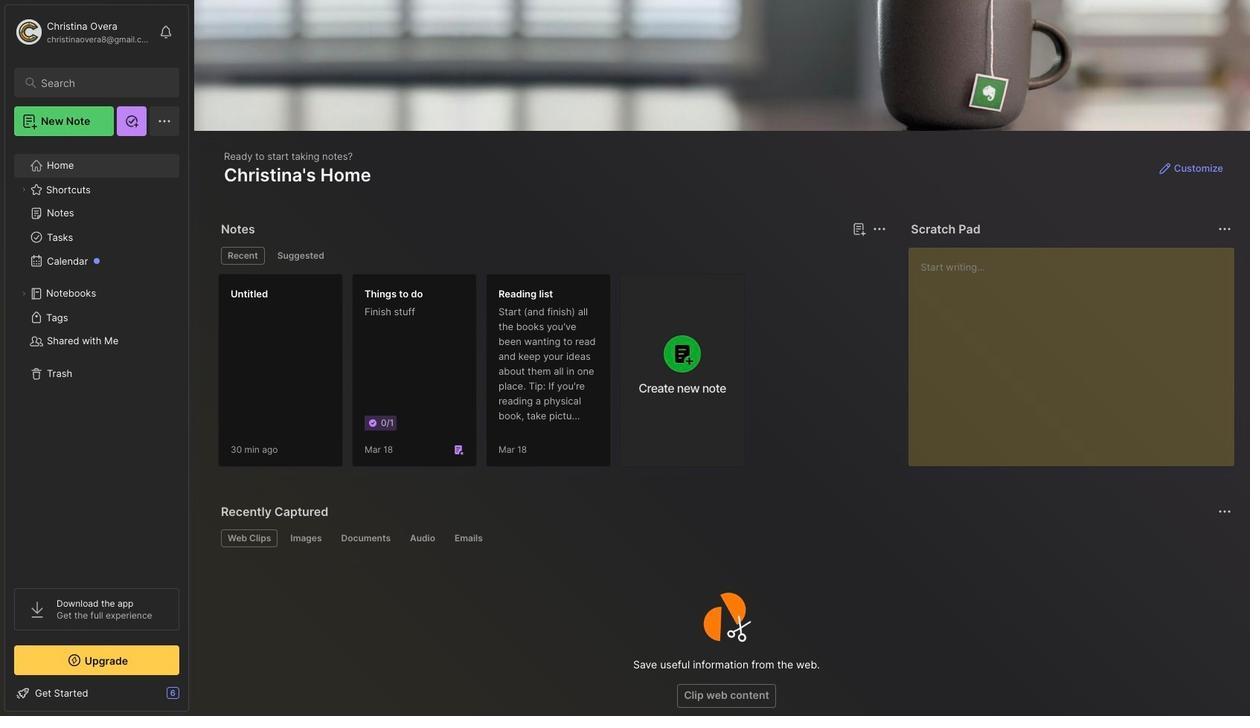 Task type: describe. For each thing, give the bounding box(es) containing it.
Help and Learning task checklist field
[[5, 682, 188, 706]]

Search text field
[[41, 76, 166, 90]]

more actions image
[[1216, 220, 1234, 238]]

tree inside main element
[[5, 145, 188, 575]]

1 tab list from the top
[[221, 247, 885, 265]]

Start writing… text field
[[921, 248, 1234, 455]]

0 vertical spatial more actions image
[[871, 220, 889, 238]]

main element
[[0, 0, 194, 717]]

expand notebooks image
[[19, 290, 28, 299]]



Task type: locate. For each thing, give the bounding box(es) containing it.
tab
[[221, 247, 265, 265], [271, 247, 331, 265], [221, 530, 278, 548], [284, 530, 329, 548], [335, 530, 397, 548], [403, 530, 442, 548], [448, 530, 490, 548]]

1 vertical spatial tab list
[[221, 530, 1230, 548]]

None search field
[[41, 74, 166, 92]]

Account field
[[14, 17, 152, 47]]

0 vertical spatial tab list
[[221, 247, 885, 265]]

more actions image
[[871, 220, 889, 238], [1216, 503, 1234, 521]]

More actions field
[[870, 219, 891, 240], [1215, 219, 1236, 240], [1215, 502, 1236, 523]]

none search field inside main element
[[41, 74, 166, 92]]

1 vertical spatial more actions image
[[1216, 503, 1234, 521]]

tree
[[5, 145, 188, 575]]

row group
[[218, 274, 754, 476]]

click to collapse image
[[188, 689, 199, 707]]

tab list
[[221, 247, 885, 265], [221, 530, 1230, 548]]

2 tab list from the top
[[221, 530, 1230, 548]]

0 horizontal spatial more actions image
[[871, 220, 889, 238]]

1 horizontal spatial more actions image
[[1216, 503, 1234, 521]]



Task type: vqa. For each thing, say whether or not it's contained in the screenshot.
Search TEXT FIELD
yes



